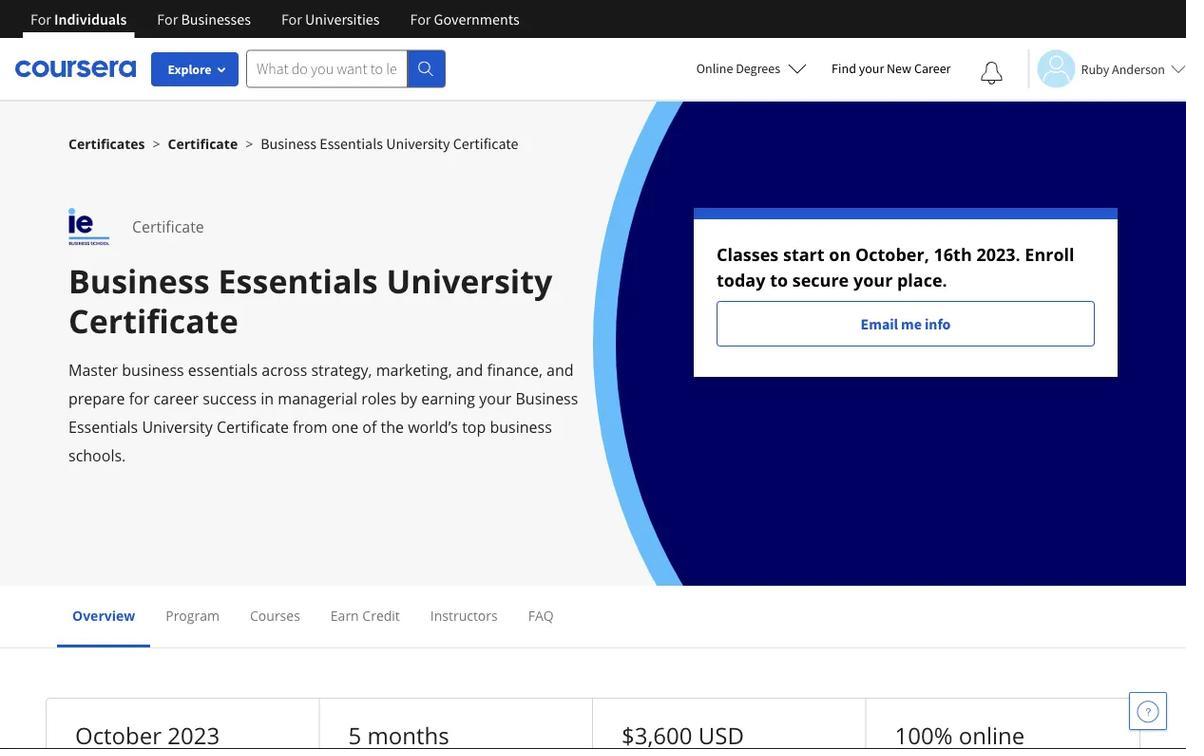 Task type: describe. For each thing, give the bounding box(es) containing it.
one
[[331, 417, 358, 438]]

credit
[[362, 607, 400, 625]]

from
[[293, 417, 327, 438]]

1 and from the left
[[456, 360, 483, 381]]

master
[[68, 360, 118, 381]]

prepare
[[68, 389, 125, 409]]

career
[[914, 60, 951, 77]]

essentials inside 'master business essentials across strategy, marketing, and finance, and prepare for career success in managerial roles by earning your business essentials university certificate from one of the world's top business schools.'
[[68, 417, 138, 438]]

program
[[166, 607, 220, 625]]

2 > from the left
[[245, 134, 253, 153]]

online
[[696, 60, 733, 77]]

email me info
[[861, 315, 951, 334]]

for individuals
[[30, 10, 127, 29]]

classes start on october, 16th 2023. enroll today to secure your place. status
[[694, 208, 1118, 377]]

by
[[400, 389, 417, 409]]

businesses
[[181, 10, 251, 29]]

instructors
[[430, 607, 498, 625]]

overview
[[72, 607, 135, 625]]

roles
[[361, 389, 396, 409]]

university inside 'master business essentials across strategy, marketing, and finance, and prepare for career success in managerial roles by earning your business essentials university certificate from one of the world's top business schools.'
[[142, 417, 213, 438]]

for for individuals
[[30, 10, 51, 29]]

october,
[[855, 243, 929, 267]]

email me info button
[[717, 301, 1095, 347]]

certificate inside certificates > certificate > business essentials university certificate
[[168, 134, 238, 153]]

certificates
[[68, 134, 145, 153]]

program link
[[166, 607, 220, 625]]

strategy,
[[311, 360, 372, 381]]

for for businesses
[[157, 10, 178, 29]]

business essentials university certificate
[[68, 259, 552, 343]]

0 vertical spatial business
[[122, 360, 184, 381]]

the
[[381, 417, 404, 438]]

0 vertical spatial university
[[386, 134, 450, 153]]

degrees
[[736, 60, 780, 77]]

help center image
[[1137, 700, 1159, 723]]

top
[[462, 417, 486, 438]]

earn credit link
[[331, 607, 400, 625]]

for universities
[[281, 10, 380, 29]]

1 vertical spatial business
[[490, 417, 552, 438]]

your inside 'master business essentials across strategy, marketing, and finance, and prepare for career success in managerial roles by earning your business essentials university certificate from one of the world's top business schools.'
[[479, 389, 512, 409]]

enroll
[[1025, 243, 1074, 267]]

certificate inside 'master business essentials across strategy, marketing, and finance, and prepare for career success in managerial roles by earning your business essentials university certificate from one of the world's top business schools.'
[[217, 417, 289, 438]]

courses link
[[250, 607, 300, 625]]

1 > from the left
[[153, 134, 160, 153]]

for
[[129, 389, 149, 409]]

explore button
[[151, 52, 239, 86]]

find your new career
[[832, 60, 951, 77]]

certificate inside business essentials university certificate
[[68, 299, 238, 343]]

for businesses
[[157, 10, 251, 29]]

in
[[261, 389, 274, 409]]

university inside business essentials university certificate
[[386, 259, 552, 303]]

master business essentials across strategy, marketing, and finance, and prepare for career success in managerial roles by earning your business essentials university certificate from one of the world's top business schools.
[[68, 360, 578, 466]]

0 vertical spatial essentials
[[320, 134, 383, 153]]

What do you want to learn? text field
[[246, 50, 408, 88]]



Task type: vqa. For each thing, say whether or not it's contained in the screenshot.
Anderson
yes



Task type: locate. For each thing, give the bounding box(es) containing it.
instructors link
[[430, 607, 498, 625]]

business
[[261, 134, 316, 153], [68, 259, 210, 303], [516, 389, 578, 409]]

2 for from the left
[[157, 10, 178, 29]]

find
[[832, 60, 856, 77]]

find your new career link
[[822, 57, 960, 81]]

career
[[153, 389, 199, 409]]

to
[[770, 269, 788, 292]]

on
[[829, 243, 851, 267]]

info
[[925, 315, 951, 334]]

schools.
[[68, 446, 126, 466]]

your right find
[[859, 60, 884, 77]]

> right certificate link
[[245, 134, 253, 153]]

your inside classes start on october, 16th 2023. enroll today to secure your place.
[[853, 269, 893, 292]]

3 for from the left
[[281, 10, 302, 29]]

me
[[901, 315, 922, 334]]

ruby anderson
[[1081, 60, 1165, 77]]

ruby
[[1081, 60, 1109, 77]]

1 vertical spatial your
[[853, 269, 893, 292]]

2 vertical spatial essentials
[[68, 417, 138, 438]]

certificates > certificate > business essentials university certificate
[[68, 134, 518, 153]]

faq
[[528, 607, 554, 625]]

earning
[[421, 389, 475, 409]]

business down the what do you want to learn? text box
[[261, 134, 316, 153]]

for left governments
[[410, 10, 431, 29]]

show notifications image
[[980, 62, 1003, 85]]

essentials inside business essentials university certificate
[[218, 259, 378, 303]]

classes
[[717, 243, 779, 267]]

0 horizontal spatial and
[[456, 360, 483, 381]]

for for universities
[[281, 10, 302, 29]]

2 vertical spatial university
[[142, 417, 213, 438]]

earn
[[331, 607, 359, 625]]

email
[[861, 315, 898, 334]]

essentials
[[320, 134, 383, 153], [218, 259, 378, 303], [68, 417, 138, 438]]

classes start on october, 16th 2023. enroll today to secure your place.
[[717, 243, 1074, 292]]

0 vertical spatial business
[[261, 134, 316, 153]]

essentials down the what do you want to learn? text box
[[320, 134, 383, 153]]

earn credit
[[331, 607, 400, 625]]

finance,
[[487, 360, 543, 381]]

essentials up schools.
[[68, 417, 138, 438]]

start
[[783, 243, 825, 267]]

business
[[122, 360, 184, 381], [490, 417, 552, 438]]

for left "universities" at the left top of page
[[281, 10, 302, 29]]

0 horizontal spatial business
[[68, 259, 210, 303]]

2023.
[[976, 243, 1020, 267]]

and up the earning
[[456, 360, 483, 381]]

world's
[[408, 417, 458, 438]]

your
[[859, 60, 884, 77], [853, 269, 893, 292], [479, 389, 512, 409]]

today
[[717, 269, 765, 292]]

1 for from the left
[[30, 10, 51, 29]]

certificate menu element
[[57, 586, 1129, 648]]

certificate
[[453, 134, 518, 153], [168, 134, 238, 153], [132, 217, 204, 237], [68, 299, 238, 343], [217, 417, 289, 438]]

ruby anderson button
[[1028, 50, 1186, 88]]

banner navigation
[[15, 0, 535, 38]]

explore
[[168, 61, 211, 78]]

for left businesses
[[157, 10, 178, 29]]

and
[[456, 360, 483, 381], [547, 360, 574, 381]]

managerial
[[278, 389, 357, 409]]

and right finance,
[[547, 360, 574, 381]]

anderson
[[1112, 60, 1165, 77]]

essentials
[[188, 360, 258, 381]]

governments
[[434, 10, 520, 29]]

across
[[262, 360, 307, 381]]

universities
[[305, 10, 380, 29]]

marketing,
[[376, 360, 452, 381]]

new
[[887, 60, 912, 77]]

business down ie business school icon
[[68, 259, 210, 303]]

overview link
[[72, 607, 135, 625]]

0 horizontal spatial business
[[122, 360, 184, 381]]

0 vertical spatial your
[[859, 60, 884, 77]]

business up the for
[[122, 360, 184, 381]]

your down finance,
[[479, 389, 512, 409]]

2 and from the left
[[547, 360, 574, 381]]

> left certificate link
[[153, 134, 160, 153]]

1 horizontal spatial business
[[490, 417, 552, 438]]

for
[[30, 10, 51, 29], [157, 10, 178, 29], [281, 10, 302, 29], [410, 10, 431, 29]]

of
[[362, 417, 377, 438]]

business down finance,
[[516, 389, 578, 409]]

business inside business essentials university certificate
[[68, 259, 210, 303]]

for governments
[[410, 10, 520, 29]]

certificates link
[[68, 134, 145, 153]]

university
[[386, 134, 450, 153], [386, 259, 552, 303], [142, 417, 213, 438]]

ie business school image
[[68, 208, 109, 246]]

online degrees button
[[681, 48, 822, 89]]

for left individuals
[[30, 10, 51, 29]]

secure
[[792, 269, 849, 292]]

individuals
[[54, 10, 127, 29]]

None search field
[[246, 50, 446, 88]]

0 horizontal spatial >
[[153, 134, 160, 153]]

1 horizontal spatial and
[[547, 360, 574, 381]]

online degrees
[[696, 60, 780, 77]]

16th
[[934, 243, 972, 267]]

for for governments
[[410, 10, 431, 29]]

4 for from the left
[[410, 10, 431, 29]]

2 vertical spatial your
[[479, 389, 512, 409]]

2 vertical spatial business
[[516, 389, 578, 409]]

success
[[203, 389, 257, 409]]

business inside 'master business essentials across strategy, marketing, and finance, and prepare for career success in managerial roles by earning your business essentials university certificate from one of the world's top business schools.'
[[516, 389, 578, 409]]

place.
[[897, 269, 947, 292]]

1 vertical spatial university
[[386, 259, 552, 303]]

courses
[[250, 607, 300, 625]]

certificate link
[[168, 134, 238, 153]]

2 horizontal spatial business
[[516, 389, 578, 409]]

1 horizontal spatial business
[[261, 134, 316, 153]]

1 horizontal spatial >
[[245, 134, 253, 153]]

faq link
[[528, 607, 554, 625]]

your down october,
[[853, 269, 893, 292]]

essentials up across
[[218, 259, 378, 303]]

1 vertical spatial business
[[68, 259, 210, 303]]

coursera image
[[15, 53, 136, 84]]

>
[[153, 134, 160, 153], [245, 134, 253, 153]]

business right the top
[[490, 417, 552, 438]]

1 vertical spatial essentials
[[218, 259, 378, 303]]



